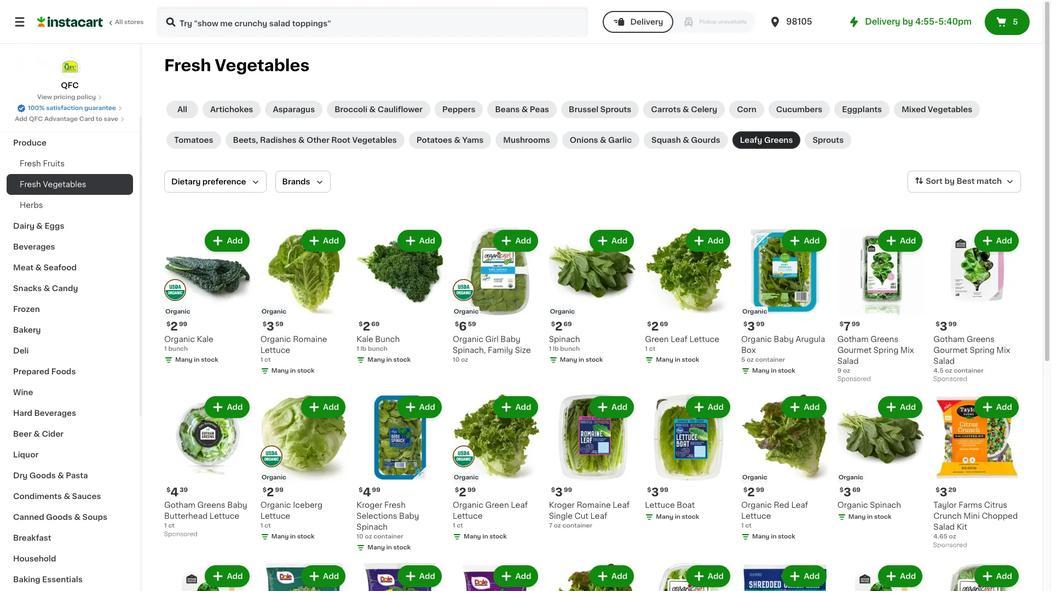 Task type: describe. For each thing, give the bounding box(es) containing it.
many down organic spinach
[[849, 515, 866, 521]]

meat & seafood link
[[7, 257, 133, 278]]

$ inside the $ 3 69
[[840, 488, 844, 494]]

1 vertical spatial beverages
[[34, 410, 76, 417]]

leafy greens link
[[733, 131, 801, 149]]

canned
[[13, 514, 44, 522]]

leaf inside green leaf lettuce 1 ct
[[671, 336, 688, 343]]

in down "lettuce boat"
[[675, 515, 681, 521]]

by for delivery
[[903, 18, 914, 26]]

many in stock for green leaf lettuce
[[657, 357, 700, 363]]

$ inside '$ 4 99'
[[359, 488, 363, 494]]

hard beverages
[[13, 410, 76, 417]]

$ up kale bunch 1 lb bunch
[[359, 321, 363, 327]]

99 up organic baby arugula box 5 oz container
[[757, 321, 765, 327]]

organic red leaf lettuce 1 ct
[[742, 502, 809, 529]]

2 for organic green leaf lettuce
[[459, 487, 467, 499]]

corn link
[[730, 101, 765, 118]]

$ down item badge image at the left bottom of the page
[[455, 488, 459, 494]]

broccoli
[[335, 106, 368, 113]]

$ inside $ 4 39
[[167, 488, 171, 494]]

delivery button
[[603, 11, 674, 33]]

1 inside "organic green leaf lettuce 1 ct"
[[453, 523, 456, 529]]

baking
[[13, 576, 40, 584]]

again
[[55, 37, 77, 44]]

oz inside gotham greens gourmet spring mix salad 4.5 oz container
[[946, 368, 953, 374]]

many down "lettuce boat"
[[657, 515, 674, 521]]

leaf for green
[[511, 502, 528, 510]]

mixed vegetables
[[902, 106, 973, 113]]

99 inside '$ 4 99'
[[372, 488, 381, 494]]

yams
[[463, 136, 484, 144]]

prepared
[[13, 368, 49, 376]]

beets, radishes & other root vegetables
[[233, 136, 397, 144]]

stock for organic red leaf lettuce
[[779, 534, 796, 540]]

3 for kroger romaine leaf single cut leaf
[[556, 487, 563, 499]]

$ up spinach 1 lb bunch
[[552, 321, 556, 327]]

box
[[742, 347, 757, 354]]

carrots
[[652, 106, 681, 113]]

view
[[37, 94, 52, 100]]

brussel
[[569, 106, 599, 113]]

item badge image for organic girl baby spinach, family size
[[453, 280, 475, 301]]

39
[[180, 488, 188, 494]]

3 for taylor farms citrus crunch mini chopped salad kit
[[941, 487, 948, 499]]

Search field
[[158, 8, 588, 36]]

in down organic spinach
[[868, 515, 873, 521]]

1 horizontal spatial fresh vegetables
[[164, 58, 310, 73]]

ct inside "organic green leaf lettuce 1 ct"
[[457, 523, 464, 529]]

snacks & candy
[[13, 285, 78, 293]]

$ inside $ 6 59
[[455, 321, 459, 327]]

greens for 4
[[197, 502, 226, 510]]

delivery by 4:55-5:40pm
[[866, 18, 972, 26]]

99 up organic iceberg lettuce 1 ct at bottom left
[[275, 488, 284, 494]]

in for kale bunch
[[387, 357, 392, 363]]

99 up "organic kale 1 bunch"
[[179, 321, 187, 327]]

bunch for organic
[[168, 346, 188, 352]]

item badge image
[[453, 446, 475, 468]]

1 inside organic romaine lettuce 1 ct
[[261, 357, 263, 363]]

& for beans & peas
[[522, 106, 528, 113]]

condiments
[[13, 493, 62, 501]]

in for green leaf lettuce
[[675, 357, 681, 363]]

$ up "organic kale 1 bunch"
[[167, 321, 171, 327]]

many for organic kale
[[175, 357, 193, 363]]

4 for gotham greens baby butterhead lettuce
[[171, 487, 179, 499]]

item badge image for organic kale
[[164, 280, 186, 301]]

organic inside organic red leaf lettuce 1 ct
[[742, 502, 772, 510]]

organic inside organic baby arugula box 5 oz container
[[742, 336, 772, 343]]

7 inside kroger romaine leaf single cut leaf 7 oz container
[[549, 523, 553, 529]]

beets, radishes & other root vegetables link
[[225, 131, 405, 149]]

many in stock down organic spinach
[[849, 515, 892, 521]]

99 up "lettuce boat"
[[661, 488, 669, 494]]

qfc link
[[59, 57, 80, 91]]

$ 2 99 for organic kale
[[167, 321, 187, 332]]

lettuce inside gotham greens baby butterhead lettuce 1 ct
[[210, 513, 240, 521]]

& for meat & seafood
[[35, 264, 42, 272]]

prepared foods link
[[7, 362, 133, 382]]

stores
[[124, 19, 144, 25]]

oz inside the 'taylor farms citrus crunch mini chopped salad kit 4.65 oz'
[[950, 534, 957, 540]]

taylor
[[934, 502, 957, 510]]

3 for organic baby arugula box
[[748, 321, 756, 332]]

chopped
[[983, 513, 1019, 521]]

card
[[79, 116, 94, 122]]

5 inside button
[[1014, 18, 1019, 26]]

many for kale bunch
[[368, 357, 385, 363]]

99 inside $ 7 99
[[852, 321, 861, 327]]

add qfc advantage card to save link
[[15, 115, 125, 124]]

mixed
[[902, 106, 927, 113]]

fresh fruits
[[20, 160, 65, 168]]

many in stock for kroger fresh selections baby spinach
[[368, 545, 411, 551]]

squash
[[652, 136, 681, 144]]

$ up "lettuce boat"
[[648, 488, 652, 494]]

cucumbers
[[777, 106, 823, 113]]

4.65
[[934, 534, 948, 540]]

container inside kroger romaine leaf single cut leaf 7 oz container
[[563, 523, 593, 529]]

& for condiments & sauces
[[64, 493, 70, 501]]

bunch for spinach
[[561, 346, 580, 352]]

4.5
[[934, 368, 944, 374]]

$ 6 59
[[455, 321, 476, 332]]

lettuce inside green leaf lettuce 1 ct
[[690, 336, 720, 343]]

4:55-
[[916, 18, 939, 26]]

$ 3 99 for kroger romaine leaf single cut leaf
[[552, 487, 573, 499]]

qfc logo image
[[59, 57, 80, 78]]

2 for organic kale
[[171, 321, 178, 332]]

organic inside "organic kale 1 bunch"
[[164, 336, 195, 343]]

stock for organic baby arugula box
[[779, 368, 796, 374]]

sponsored badge image for 4.5
[[934, 376, 967, 383]]

green inside green leaf lettuce 1 ct
[[646, 336, 669, 343]]

stock for green leaf lettuce
[[682, 357, 700, 363]]

many in stock for organic iceberg lettuce
[[272, 534, 315, 540]]

$ up gotham greens gourmet spring mix salad 4.5 oz container
[[936, 321, 941, 327]]

4 for kroger fresh selections baby spinach
[[363, 487, 371, 499]]

lb inside kale bunch 1 lb bunch
[[361, 346, 367, 352]]

corn
[[738, 106, 757, 113]]

lettuce boat
[[646, 502, 695, 510]]

beans & peas
[[495, 106, 550, 113]]

& inside beets, radishes & other root vegetables link
[[299, 136, 305, 144]]

fresh inside kroger fresh selections baby spinach 10 oz container
[[385, 502, 406, 510]]

fresh up the herbs
[[20, 181, 41, 188]]

spring for 3
[[971, 347, 995, 354]]

lists
[[31, 59, 50, 66]]

mixed vegetables link
[[895, 101, 981, 118]]

match
[[977, 178, 1003, 185]]

product group containing 7
[[838, 228, 926, 386]]

100% satisfaction guarantee
[[28, 105, 116, 111]]

gotham for 3
[[934, 336, 965, 343]]

add qfc advantage card to save
[[15, 116, 118, 122]]

gotham greens gourmet spring mix salad 9 oz
[[838, 336, 915, 374]]

kroger for romaine
[[549, 502, 575, 510]]

sponsored badge image for ct
[[164, 532, 197, 538]]

1 inside spinach 1 lb bunch
[[549, 346, 552, 352]]

in for organic iceberg lettuce
[[290, 534, 296, 540]]

lb inside spinach 1 lb bunch
[[553, 346, 559, 352]]

hard beverages link
[[7, 403, 133, 424]]

canned goods & soups link
[[7, 507, 133, 528]]

broccoli & cauliflower
[[335, 106, 423, 113]]

greens for 3
[[967, 336, 995, 343]]

organic romaine lettuce 1 ct
[[261, 336, 327, 363]]

0 vertical spatial spinach
[[549, 336, 580, 343]]

99 up organic red leaf lettuce 1 ct at the bottom right
[[757, 488, 765, 494]]

$ 3 59
[[263, 321, 284, 332]]

stock for spinach
[[586, 357, 603, 363]]

69 for spinach
[[564, 321, 572, 327]]

size
[[515, 347, 531, 354]]

$ up green leaf lettuce 1 ct
[[648, 321, 652, 327]]

gotham greens baby butterhead lettuce 1 ct
[[164, 502, 247, 529]]

69 for green
[[660, 321, 669, 327]]

greens for 7
[[871, 336, 899, 343]]

best match
[[957, 178, 1003, 185]]

$ inside $ 3 29
[[936, 488, 941, 494]]

organic iceberg lettuce 1 ct
[[261, 502, 323, 529]]

in for organic kale
[[194, 357, 200, 363]]

mix for 7
[[901, 347, 915, 354]]

ct inside gotham greens baby butterhead lettuce 1 ct
[[168, 523, 175, 529]]

0 horizontal spatial qfc
[[29, 116, 43, 122]]

vegetables up artichokes
[[215, 58, 310, 73]]

59 for 6
[[468, 321, 476, 327]]

meat & seafood
[[13, 264, 77, 272]]

& for beer & cider
[[34, 431, 40, 438]]

organic girl baby spinach, family size 10 oz
[[453, 336, 531, 363]]

vegetables inside fresh vegetables link
[[43, 181, 86, 188]]

ct inside organic iceberg lettuce 1 ct
[[265, 523, 271, 529]]

oz inside organic baby arugula box 5 oz container
[[747, 357, 754, 363]]

peppers link
[[435, 101, 483, 118]]

romaine for kroger
[[577, 502, 611, 510]]

all stores link
[[37, 7, 145, 37]]

3 for organic spinach
[[844, 487, 852, 499]]

leaf for red
[[792, 502, 809, 510]]

all for all stores
[[115, 19, 123, 25]]

crunch
[[934, 513, 962, 521]]

ct inside organic romaine lettuce 1 ct
[[265, 357, 271, 363]]

household link
[[7, 549, 133, 570]]

many in stock for organic romaine lettuce
[[272, 368, 315, 374]]

herbs
[[20, 202, 43, 209]]

many in stock for organic green leaf lettuce
[[464, 534, 507, 540]]

oz inside kroger romaine leaf single cut leaf 7 oz container
[[554, 523, 562, 529]]

in for organic romaine lettuce
[[290, 368, 296, 374]]

potatoes & yams link
[[409, 131, 492, 149]]

lettuce inside organic iceberg lettuce 1 ct
[[261, 513, 290, 521]]

leaf for romaine
[[613, 502, 630, 510]]

fresh up all link
[[164, 58, 211, 73]]

organic inside "organic green leaf lettuce 1 ct"
[[453, 502, 484, 510]]

snacks
[[13, 285, 42, 293]]

stock for kale bunch
[[394, 357, 411, 363]]

cauliflower
[[378, 106, 423, 113]]

$ 4 99
[[359, 487, 381, 499]]

guarantee
[[84, 105, 116, 111]]

gourmet for 3
[[934, 347, 969, 354]]

artichokes link
[[203, 101, 261, 118]]

oz inside kroger fresh selections baby spinach 10 oz container
[[365, 534, 372, 540]]

gourmet for 7
[[838, 347, 872, 354]]

lettuce inside organic romaine lettuce 1 ct
[[261, 347, 290, 354]]

ct inside green leaf lettuce 1 ct
[[650, 346, 656, 352]]

beans & peas link
[[488, 101, 557, 118]]

in for kroger fresh selections baby spinach
[[387, 545, 392, 551]]

preference
[[203, 178, 246, 186]]

to
[[96, 116, 102, 122]]

onions & garlic link
[[563, 131, 640, 149]]

10 inside kroger fresh selections baby spinach 10 oz container
[[357, 534, 364, 540]]

& for onions & garlic
[[600, 136, 607, 144]]

delivery for delivery
[[631, 18, 664, 26]]

0 vertical spatial 7
[[844, 321, 851, 332]]

100%
[[28, 105, 45, 111]]

many in stock for organic baby arugula box
[[753, 368, 796, 374]]

stock for organic romaine lettuce
[[297, 368, 315, 374]]

many in stock down "lettuce boat"
[[657, 515, 700, 521]]

gotham for 4
[[164, 502, 196, 510]]

spinach inside kroger fresh selections baby spinach 10 oz container
[[357, 524, 388, 532]]

0 horizontal spatial fresh vegetables
[[20, 181, 86, 188]]

Best match Sort by field
[[909, 171, 1022, 193]]

organic inside organic romaine lettuce 1 ct
[[261, 336, 291, 343]]

vegetables inside beets, radishes & other root vegetables link
[[353, 136, 397, 144]]

potatoes
[[417, 136, 453, 144]]

delivery by 4:55-5:40pm link
[[848, 15, 972, 28]]

2 horizontal spatial spinach
[[871, 502, 902, 510]]

29
[[949, 488, 957, 494]]

98105
[[787, 18, 813, 26]]

produce
[[13, 139, 47, 147]]

baby inside organic baby arugula box 5 oz container
[[774, 336, 794, 343]]

fresh down produce
[[20, 160, 41, 168]]

kale inside kale bunch 1 lb bunch
[[357, 336, 373, 343]]

product group containing 6
[[453, 228, 541, 365]]

liquor link
[[7, 445, 133, 466]]



Task type: vqa. For each thing, say whether or not it's contained in the screenshot.


Task type: locate. For each thing, give the bounding box(es) containing it.
& for potatoes & yams
[[454, 136, 461, 144]]

gotham inside the gotham greens gourmet spring mix salad 9 oz
[[838, 336, 869, 343]]

7
[[844, 321, 851, 332], [549, 523, 553, 529]]

& for dairy & eggs
[[36, 222, 43, 230]]

& for snacks & candy
[[44, 285, 50, 293]]

fresh
[[164, 58, 211, 73], [20, 160, 41, 168], [20, 181, 41, 188], [385, 502, 406, 510]]

$ 3 99 up single
[[552, 487, 573, 499]]

greens inside gotham greens baby butterhead lettuce 1 ct
[[197, 502, 226, 510]]

gotham greens gourmet spring mix salad 4.5 oz container
[[934, 336, 1011, 374]]

0 vertical spatial qfc
[[61, 82, 79, 89]]

0 horizontal spatial 59
[[276, 321, 284, 327]]

3 up organic romaine lettuce 1 ct
[[267, 321, 274, 332]]

many down box
[[753, 368, 770, 374]]

gourmet down $ 7 99 at right bottom
[[838, 347, 872, 354]]

bakery link
[[7, 320, 133, 341]]

sponsored badge image for salad
[[934, 543, 967, 549]]

0 horizontal spatial sprouts
[[601, 106, 632, 113]]

1 inside organic red leaf lettuce 1 ct
[[742, 523, 744, 529]]

kroger inside kroger fresh selections baby spinach 10 oz container
[[357, 502, 383, 510]]

1 vertical spatial spinach
[[871, 502, 902, 510]]

$ 2 69 up spinach 1 lb bunch
[[552, 321, 572, 332]]

& for broccoli & cauliflower
[[370, 106, 376, 113]]

kale inside "organic kale 1 bunch"
[[197, 336, 214, 343]]

taylor farms citrus crunch mini chopped salad kit 4.65 oz
[[934, 502, 1019, 540]]

in down "organic green leaf lettuce 1 ct"
[[483, 534, 488, 540]]

$ up single
[[552, 488, 556, 494]]

1 vertical spatial sprouts
[[813, 136, 844, 144]]

delivery for delivery by 4:55-5:40pm
[[866, 18, 901, 26]]

1 horizontal spatial gotham
[[838, 336, 869, 343]]

0 horizontal spatial spring
[[874, 347, 899, 354]]

1 horizontal spatial 10
[[453, 357, 460, 363]]

oz
[[461, 357, 469, 363], [747, 357, 754, 363], [844, 368, 851, 374], [946, 368, 953, 374], [554, 523, 562, 529], [365, 534, 372, 540], [950, 534, 957, 540]]

$ inside $ 7 99
[[840, 321, 844, 327]]

2 for green leaf lettuce
[[652, 321, 659, 332]]

stock
[[201, 357, 219, 363], [394, 357, 411, 363], [586, 357, 603, 363], [682, 357, 700, 363], [779, 368, 796, 374], [297, 368, 315, 374], [682, 515, 700, 521], [875, 515, 892, 521], [490, 534, 507, 540], [779, 534, 796, 540], [297, 534, 315, 540], [394, 545, 411, 551]]

advantage
[[44, 116, 78, 122]]

squash & gourds
[[652, 136, 721, 144]]

item badge image for organic iceberg lettuce
[[261, 446, 283, 468]]

gourmet up 4.5
[[934, 347, 969, 354]]

3 for gotham greens gourmet spring mix salad
[[941, 321, 948, 332]]

item badge image
[[164, 280, 186, 301], [453, 280, 475, 301], [261, 446, 283, 468]]

0 horizontal spatial by
[[903, 18, 914, 26]]

many for kroger fresh selections baby spinach
[[368, 545, 385, 551]]

2 up organic red leaf lettuce 1 ct at the bottom right
[[748, 487, 755, 499]]

2 $ 2 69 from the left
[[552, 321, 572, 332]]

2 lb from the left
[[553, 346, 559, 352]]

lettuce inside "organic green leaf lettuce 1 ct"
[[453, 513, 483, 521]]

organic inside organic iceberg lettuce 1 ct
[[261, 502, 291, 510]]

7 up the gotham greens gourmet spring mix salad 9 oz on the bottom of page
[[844, 321, 851, 332]]

bunch inside kale bunch 1 lb bunch
[[368, 346, 388, 352]]

& inside dairy & eggs link
[[36, 222, 43, 230]]

$ 2 99 for organic iceberg lettuce
[[263, 487, 284, 499]]

69 inside the $ 3 69
[[853, 488, 861, 494]]

stock for organic green leaf lettuce
[[490, 534, 507, 540]]

service type group
[[603, 11, 756, 33]]

0 vertical spatial romaine
[[293, 336, 327, 343]]

$ 3 99
[[744, 321, 765, 332], [936, 321, 958, 332], [552, 487, 573, 499], [648, 487, 669, 499]]

oz down box
[[747, 357, 754, 363]]

1 bunch from the left
[[168, 346, 188, 352]]

vegetables right mixed
[[929, 106, 973, 113]]

spring inside the gotham greens gourmet spring mix salad 9 oz
[[874, 347, 899, 354]]

instacart logo image
[[37, 15, 103, 28]]

beets,
[[233, 136, 258, 144]]

stock for kroger fresh selections baby spinach
[[394, 545, 411, 551]]

$ 3 99 up box
[[744, 321, 765, 332]]

spring for 7
[[874, 347, 899, 354]]

0 horizontal spatial 5
[[742, 357, 746, 363]]

green inside "organic green leaf lettuce 1 ct"
[[486, 502, 509, 510]]

view pricing policy link
[[37, 93, 103, 102]]

2 for spinach
[[556, 321, 563, 332]]

0 horizontal spatial gotham
[[164, 502, 196, 510]]

0 horizontal spatial spinach
[[357, 524, 388, 532]]

snacks & candy link
[[7, 278, 133, 299]]

0 horizontal spatial kroger
[[357, 502, 383, 510]]

sponsored badge image down 4.65
[[934, 543, 967, 549]]

$ up organic red leaf lettuce 1 ct at the bottom right
[[744, 488, 748, 494]]

1 $ 2 69 from the left
[[359, 321, 380, 332]]

2 for organic iceberg lettuce
[[267, 487, 274, 499]]

brands
[[282, 178, 310, 186]]

2 up organic iceberg lettuce 1 ct at bottom left
[[267, 487, 274, 499]]

1 horizontal spatial by
[[945, 178, 955, 185]]

& for carrots & celery
[[683, 106, 690, 113]]

delivery inside delivery by 4:55-5:40pm link
[[866, 18, 901, 26]]

$ up organic spinach
[[840, 488, 844, 494]]

1 horizontal spatial green
[[646, 336, 669, 343]]

99 up gotham greens gourmet spring mix salad 4.5 oz container
[[949, 321, 958, 327]]

& inside potatoes & yams link
[[454, 136, 461, 144]]

ct inside organic red leaf lettuce 1 ct
[[746, 523, 752, 529]]

spring inside gotham greens gourmet spring mix salad 4.5 oz container
[[971, 347, 995, 354]]

kroger inside kroger romaine leaf single cut leaf 7 oz container
[[549, 502, 575, 510]]

view pricing policy
[[37, 94, 96, 100]]

wine link
[[7, 382, 133, 403]]

beverages
[[13, 243, 55, 251], [34, 410, 76, 417]]

9
[[838, 368, 842, 374]]

in for organic red leaf lettuce
[[772, 534, 777, 540]]

many in stock for organic red leaf lettuce
[[753, 534, 796, 540]]

fresh vegetables link
[[7, 174, 133, 195]]

4 up selections
[[363, 487, 371, 499]]

tomatoes
[[174, 136, 213, 144]]

many for organic iceberg lettuce
[[272, 534, 289, 540]]

$ up organic iceberg lettuce 1 ct at bottom left
[[263, 488, 267, 494]]

3 for lettuce boat
[[652, 487, 659, 499]]

many for organic green leaf lettuce
[[464, 534, 481, 540]]

organic inside organic girl baby spinach, family size 10 oz
[[453, 336, 484, 343]]

recipes
[[13, 98, 45, 105]]

2 mix from the left
[[997, 347, 1011, 354]]

10 down selections
[[357, 534, 364, 540]]

1 horizontal spatial all
[[177, 106, 187, 113]]

fresh vegetables up artichokes
[[164, 58, 310, 73]]

10
[[453, 357, 460, 363], [357, 534, 364, 540]]

1 horizontal spatial $ 2 69
[[552, 321, 572, 332]]

potatoes & yams
[[417, 136, 484, 144]]

$ up the gotham greens gourmet spring mix salad 9 oz on the bottom of page
[[840, 321, 844, 327]]

& right the broccoli
[[370, 106, 376, 113]]

many in stock
[[175, 357, 219, 363], [368, 357, 411, 363], [560, 357, 603, 363], [657, 357, 700, 363], [753, 368, 796, 374], [272, 368, 315, 374], [657, 515, 700, 521], [849, 515, 892, 521], [464, 534, 507, 540], [753, 534, 796, 540], [272, 534, 315, 540], [368, 545, 411, 551]]

sponsored badge image for 9
[[838, 376, 871, 383]]

1 horizontal spatial 4
[[363, 487, 371, 499]]

69 up organic spinach
[[853, 488, 861, 494]]

mix for 3
[[997, 347, 1011, 354]]

lists link
[[7, 51, 133, 73]]

7 down single
[[549, 523, 553, 529]]

beverages up cider at the bottom of page
[[34, 410, 76, 417]]

1 horizontal spatial romaine
[[577, 502, 611, 510]]

1 vertical spatial by
[[945, 178, 955, 185]]

0 vertical spatial beverages
[[13, 243, 55, 251]]

many for organic romaine lettuce
[[272, 368, 289, 374]]

many in stock for spinach
[[560, 357, 603, 363]]

oz inside the gotham greens gourmet spring mix salad 9 oz
[[844, 368, 851, 374]]

many in stock down organic romaine lettuce 1 ct
[[272, 368, 315, 374]]

2 4 from the left
[[363, 487, 371, 499]]

& left peas in the top of the page
[[522, 106, 528, 113]]

1 vertical spatial goods
[[46, 514, 72, 522]]

oz right 4.65
[[950, 534, 957, 540]]

sponsored badge image down '9'
[[838, 376, 871, 383]]

all for all
[[177, 106, 187, 113]]

1 vertical spatial 10
[[357, 534, 364, 540]]

None search field
[[157, 7, 589, 37]]

4
[[171, 487, 179, 499], [363, 487, 371, 499]]

& right the beer
[[34, 431, 40, 438]]

1 horizontal spatial kale
[[357, 336, 373, 343]]

baby inside gotham greens baby butterhead lettuce 1 ct
[[227, 502, 247, 510]]

$ 2 69 for green
[[648, 321, 669, 332]]

3 for organic romaine lettuce
[[267, 321, 274, 332]]

0 horizontal spatial 7
[[549, 523, 553, 529]]

1 vertical spatial 5
[[742, 357, 746, 363]]

3 up organic spinach
[[844, 487, 852, 499]]

0 horizontal spatial green
[[486, 502, 509, 510]]

salad for 3
[[934, 358, 956, 365]]

many down kroger fresh selections baby spinach 10 oz container
[[368, 545, 385, 551]]

gotham for 7
[[838, 336, 869, 343]]

many in stock for kale bunch
[[368, 357, 411, 363]]

many in stock down organic baby arugula box 5 oz container
[[753, 368, 796, 374]]

pasta
[[66, 472, 88, 480]]

1 inside "organic kale 1 bunch"
[[164, 346, 167, 352]]

oz inside organic girl baby spinach, family size 10 oz
[[461, 357, 469, 363]]

$ 2 99 for organic green leaf lettuce
[[455, 487, 476, 499]]

5 inside organic baby arugula box 5 oz container
[[742, 357, 746, 363]]

salad up 4.65
[[934, 524, 956, 532]]

& left candy
[[44, 285, 50, 293]]

by for sort
[[945, 178, 955, 185]]

0 horizontal spatial all
[[115, 19, 123, 25]]

0 horizontal spatial 10
[[357, 534, 364, 540]]

goods down the condiments & sauces at the bottom left
[[46, 514, 72, 522]]

$ 7 99
[[840, 321, 861, 332]]

greens inside gotham greens gourmet spring mix salad 4.5 oz container
[[967, 336, 995, 343]]

salad up 4.5
[[934, 358, 956, 365]]

in down spinach 1 lb bunch
[[579, 357, 585, 363]]

0 horizontal spatial romaine
[[293, 336, 327, 343]]

69 up spinach 1 lb bunch
[[564, 321, 572, 327]]

2 up kale bunch 1 lb bunch
[[363, 321, 370, 332]]

1 gourmet from the left
[[838, 347, 872, 354]]

sponsored badge image inside the product group
[[838, 376, 871, 383]]

dry
[[13, 472, 28, 480]]

3 up "lettuce boat"
[[652, 487, 659, 499]]

2 horizontal spatial $ 2 69
[[648, 321, 669, 332]]

0 horizontal spatial $ 2 69
[[359, 321, 380, 332]]

10 inside organic girl baby spinach, family size 10 oz
[[453, 357, 460, 363]]

stock for organic kale
[[201, 357, 219, 363]]

add
[[15, 116, 27, 122], [227, 237, 243, 245], [323, 237, 339, 245], [420, 237, 436, 245], [516, 237, 532, 245], [612, 237, 628, 245], [708, 237, 724, 245], [805, 237, 821, 245], [901, 237, 917, 245], [997, 237, 1013, 245], [227, 404, 243, 411], [323, 404, 339, 411], [420, 404, 436, 411], [516, 404, 532, 411], [612, 404, 628, 411], [708, 404, 724, 411], [805, 404, 821, 411], [901, 404, 917, 411], [997, 404, 1013, 411], [227, 573, 243, 581], [323, 573, 339, 581], [420, 573, 436, 581], [516, 573, 532, 581], [612, 573, 628, 581], [708, 573, 724, 581], [805, 573, 821, 581], [901, 573, 917, 581], [997, 573, 1013, 581]]

& inside condiments & sauces link
[[64, 493, 70, 501]]

container inside organic baby arugula box 5 oz container
[[756, 357, 786, 363]]

liquor
[[13, 451, 38, 459]]

1 horizontal spatial spring
[[971, 347, 995, 354]]

2 horizontal spatial item badge image
[[453, 280, 475, 301]]

gotham up 4.5
[[934, 336, 965, 343]]

many in stock down kroger fresh selections baby spinach 10 oz container
[[368, 545, 411, 551]]

baby inside kroger fresh selections baby spinach 10 oz container
[[399, 513, 419, 521]]

98105 button
[[769, 7, 835, 37]]

cider
[[42, 431, 64, 438]]

goods for dry
[[29, 472, 56, 480]]

3 $ 2 69 from the left
[[648, 321, 669, 332]]

1 inside kale bunch 1 lb bunch
[[357, 346, 359, 352]]

1 horizontal spatial gourmet
[[934, 347, 969, 354]]

thanksgiving link
[[7, 112, 133, 133]]

2 bunch from the left
[[368, 346, 388, 352]]

3 left '29'
[[941, 487, 948, 499]]

0 vertical spatial sprouts
[[601, 106, 632, 113]]

& left yams
[[454, 136, 461, 144]]

gourmet inside the gotham greens gourmet spring mix salad 9 oz
[[838, 347, 872, 354]]

leaf inside organic red leaf lettuce 1 ct
[[792, 502, 809, 510]]

59 inside $ 6 59
[[468, 321, 476, 327]]

1 vertical spatial romaine
[[577, 502, 611, 510]]

many in stock down "organic kale 1 bunch"
[[175, 357, 219, 363]]

asparagus
[[273, 106, 315, 113]]

in down organic iceberg lettuce 1 ct at bottom left
[[290, 534, 296, 540]]

& inside the canned goods & soups link
[[74, 514, 81, 522]]

1 mix from the left
[[901, 347, 915, 354]]

59 up organic romaine lettuce 1 ct
[[276, 321, 284, 327]]

in down organic red leaf lettuce 1 ct at the bottom right
[[772, 534, 777, 540]]

kroger down '$ 4 99'
[[357, 502, 383, 510]]

& left gourds
[[683, 136, 690, 144]]

salad inside the gotham greens gourmet spring mix salad 9 oz
[[838, 358, 859, 365]]

& inside squash & gourds 'link'
[[683, 136, 690, 144]]

$ 2 99 for organic red leaf lettuce
[[744, 487, 765, 499]]

$ inside $ 3 59
[[263, 321, 267, 327]]

0 horizontal spatial 4
[[171, 487, 179, 499]]

many in stock for organic kale
[[175, 357, 219, 363]]

dietary preference button
[[164, 171, 267, 193]]

gotham inside gotham greens gourmet spring mix salad 4.5 oz container
[[934, 336, 965, 343]]

gotham down $ 7 99 at right bottom
[[838, 336, 869, 343]]

0 horizontal spatial bunch
[[168, 346, 188, 352]]

1 horizontal spatial spinach
[[549, 336, 580, 343]]

baking essentials link
[[7, 570, 133, 591]]

2 gourmet from the left
[[934, 347, 969, 354]]

2 59 from the left
[[276, 321, 284, 327]]

mushrooms
[[504, 136, 551, 144]]

ct
[[650, 346, 656, 352], [265, 357, 271, 363], [168, 523, 175, 529], [457, 523, 464, 529], [746, 523, 752, 529], [265, 523, 271, 529]]

sprouts up garlic
[[601, 106, 632, 113]]

99 up selections
[[372, 488, 381, 494]]

& inside meat & seafood link
[[35, 264, 42, 272]]

$ up selections
[[359, 488, 363, 494]]

sprouts
[[601, 106, 632, 113], [813, 136, 844, 144]]

0 vertical spatial goods
[[29, 472, 56, 480]]

garlic
[[609, 136, 632, 144]]

frozen
[[13, 306, 40, 313]]

green leaf lettuce 1 ct
[[646, 336, 720, 352]]

1 inside gotham greens baby butterhead lettuce 1 ct
[[164, 523, 167, 529]]

2 kale from the left
[[357, 336, 373, 343]]

butterhead
[[164, 513, 208, 521]]

1 horizontal spatial kroger
[[549, 502, 575, 510]]

in down organic romaine lettuce 1 ct
[[290, 368, 296, 374]]

goods up condiments
[[29, 472, 56, 480]]

0 vertical spatial by
[[903, 18, 914, 26]]

container inside kroger fresh selections baby spinach 10 oz container
[[374, 534, 404, 540]]

$ 2 99 up organic red leaf lettuce 1 ct at the bottom right
[[744, 487, 765, 499]]

2 for organic red leaf lettuce
[[748, 487, 755, 499]]

beer & cider link
[[7, 424, 133, 445]]

kroger up single
[[549, 502, 575, 510]]

romaine inside organic romaine lettuce 1 ct
[[293, 336, 327, 343]]

many down "organic green leaf lettuce 1 ct"
[[464, 534, 481, 540]]

salad
[[838, 358, 859, 365], [934, 358, 956, 365], [934, 524, 956, 532]]

1 kroger from the left
[[357, 502, 383, 510]]

spinach,
[[453, 347, 486, 354]]

1 horizontal spatial 59
[[468, 321, 476, 327]]

sponsored badge image down 4.5
[[934, 376, 967, 383]]

0 horizontal spatial gourmet
[[838, 347, 872, 354]]

lettuce inside organic red leaf lettuce 1 ct
[[742, 513, 772, 521]]

kroger
[[357, 502, 383, 510], [549, 502, 575, 510]]

radishes
[[260, 136, 297, 144]]

2 vertical spatial spinach
[[357, 524, 388, 532]]

$ 2 69 for spinach
[[552, 321, 572, 332]]

& left pasta
[[58, 472, 64, 480]]

1 horizontal spatial item badge image
[[261, 446, 283, 468]]

2 up spinach 1 lb bunch
[[556, 321, 563, 332]]

soups
[[83, 514, 107, 522]]

1 horizontal spatial qfc
[[61, 82, 79, 89]]

in for organic green leaf lettuce
[[483, 534, 488, 540]]

beer
[[13, 431, 32, 438]]

buy it again
[[31, 37, 77, 44]]

baby
[[501, 336, 521, 343], [774, 336, 794, 343], [227, 502, 247, 510], [399, 513, 419, 521]]

0 vertical spatial all
[[115, 19, 123, 25]]

foods
[[51, 368, 76, 376]]

in for spinach
[[579, 357, 585, 363]]

greens inside the gotham greens gourmet spring mix salad 9 oz
[[871, 336, 899, 343]]

spinach 1 lb bunch
[[549, 336, 580, 352]]

produce link
[[7, 133, 133, 153]]

100% satisfaction guarantee button
[[17, 102, 123, 113]]

kroger for fresh
[[357, 502, 383, 510]]

lb
[[361, 346, 367, 352], [553, 346, 559, 352]]

59 inside $ 3 59
[[276, 321, 284, 327]]

leafy greens
[[741, 136, 794, 144]]

many in stock down kale bunch 1 lb bunch
[[368, 357, 411, 363]]

many down "organic kale 1 bunch"
[[175, 357, 193, 363]]

1 horizontal spatial 7
[[844, 321, 851, 332]]

$ 2 69 up green leaf lettuce 1 ct
[[648, 321, 669, 332]]

stock for organic iceberg lettuce
[[297, 534, 315, 540]]

many down organic red leaf lettuce 1 ct at the bottom right
[[753, 534, 770, 540]]

2 for kale bunch
[[363, 321, 370, 332]]

salad for 7
[[838, 358, 859, 365]]

peppers
[[443, 106, 476, 113]]

bunch inside "organic kale 1 bunch"
[[168, 346, 188, 352]]

mix inside gotham greens gourmet spring mix salad 4.5 oz container
[[997, 347, 1011, 354]]

many for green leaf lettuce
[[657, 357, 674, 363]]

many for spinach
[[560, 357, 578, 363]]

1 horizontal spatial bunch
[[368, 346, 388, 352]]

1 horizontal spatial lb
[[553, 346, 559, 352]]

1 lb from the left
[[361, 346, 367, 352]]

gourmet inside gotham greens gourmet spring mix salad 4.5 oz container
[[934, 347, 969, 354]]

& inside broccoli & cauliflower link
[[370, 106, 376, 113]]

many in stock down "organic green leaf lettuce 1 ct"
[[464, 534, 507, 540]]

sprouts down the cucumbers link at top right
[[813, 136, 844, 144]]

bunch
[[375, 336, 400, 343]]

3 up gotham greens gourmet spring mix salad 4.5 oz container
[[941, 321, 948, 332]]

sponsored badge image
[[838, 376, 871, 383], [934, 376, 967, 383], [164, 532, 197, 538], [934, 543, 967, 549]]

5 button
[[986, 9, 1031, 35]]

1 horizontal spatial 5
[[1014, 18, 1019, 26]]

condiments & sauces link
[[7, 487, 133, 507]]

0 horizontal spatial kale
[[197, 336, 214, 343]]

qfc down 100%
[[29, 116, 43, 122]]

product group
[[164, 228, 252, 367], [261, 228, 348, 378], [357, 228, 444, 367], [453, 228, 541, 365], [549, 228, 637, 367], [646, 228, 733, 367], [742, 228, 829, 378], [838, 228, 926, 386], [934, 228, 1022, 386], [164, 394, 252, 541], [261, 394, 348, 544], [357, 394, 444, 555], [453, 394, 541, 544], [549, 394, 637, 531], [646, 394, 733, 525], [742, 394, 829, 544], [838, 394, 926, 525], [934, 394, 1022, 552], [164, 564, 252, 592], [261, 564, 348, 592], [357, 564, 444, 592], [453, 564, 541, 592], [549, 564, 637, 592], [646, 564, 733, 592], [742, 564, 829, 592], [838, 564, 926, 592], [934, 564, 1022, 592]]

$ 2 69 for kale
[[359, 321, 380, 332]]

1 horizontal spatial sprouts
[[813, 136, 844, 144]]

kit
[[958, 524, 968, 532]]

99 up "organic green leaf lettuce 1 ct"
[[468, 488, 476, 494]]

farms
[[959, 502, 983, 510]]

0 vertical spatial fresh vegetables
[[164, 58, 310, 73]]

family
[[488, 347, 513, 354]]

sponsored badge image down butterhead
[[164, 532, 197, 538]]

oz down single
[[554, 523, 562, 529]]

1 4 from the left
[[171, 487, 179, 499]]

0 horizontal spatial lb
[[361, 346, 367, 352]]

$ 3 99 for gotham greens gourmet spring mix salad
[[936, 321, 958, 332]]

3 bunch from the left
[[561, 346, 580, 352]]

candy
[[52, 285, 78, 293]]

& right meat
[[35, 264, 42, 272]]

59 for 3
[[276, 321, 284, 327]]

1 inside organic iceberg lettuce 1 ct
[[261, 523, 263, 529]]

organic spinach
[[838, 502, 902, 510]]

& inside beer & cider link
[[34, 431, 40, 438]]

2 kroger from the left
[[549, 502, 575, 510]]

by inside field
[[945, 178, 955, 185]]

breakfast link
[[7, 528, 133, 549]]

1 inside green leaf lettuce 1 ct
[[646, 346, 648, 352]]

2 spring from the left
[[971, 347, 995, 354]]

$ 3 99 up gotham greens gourmet spring mix salad 4.5 oz container
[[936, 321, 958, 332]]

cucumbers link
[[769, 101, 831, 118]]

& inside snacks & candy link
[[44, 285, 50, 293]]

0 horizontal spatial item badge image
[[164, 280, 186, 301]]

oz down selections
[[365, 534, 372, 540]]

69 up bunch
[[372, 321, 380, 327]]

1 vertical spatial fresh vegetables
[[20, 181, 86, 188]]

1 vertical spatial all
[[177, 106, 187, 113]]

1 horizontal spatial delivery
[[866, 18, 901, 26]]

& inside carrots & celery link
[[683, 106, 690, 113]]

romaine inside kroger romaine leaf single cut leaf 7 oz container
[[577, 502, 611, 510]]

gotham inside gotham greens baby butterhead lettuce 1 ct
[[164, 502, 196, 510]]

bakery
[[13, 327, 41, 334]]

container down selections
[[374, 534, 404, 540]]

2 horizontal spatial gotham
[[934, 336, 965, 343]]

vegetables inside mixed vegetables link
[[929, 106, 973, 113]]

1 spring from the left
[[874, 347, 899, 354]]

2 horizontal spatial bunch
[[561, 346, 580, 352]]

salad inside the 'taylor farms citrus crunch mini chopped salad kit 4.65 oz'
[[934, 524, 956, 532]]

gourmet
[[838, 347, 872, 354], [934, 347, 969, 354]]

1 horizontal spatial mix
[[997, 347, 1011, 354]]

it
[[48, 37, 53, 44]]

vegetables down broccoli & cauliflower link
[[353, 136, 397, 144]]

vegetables
[[215, 58, 310, 73], [929, 106, 973, 113], [353, 136, 397, 144], [43, 181, 86, 188]]

1 vertical spatial green
[[486, 502, 509, 510]]

69 up green leaf lettuce 1 ct
[[660, 321, 669, 327]]

& inside beans & peas link
[[522, 106, 528, 113]]

baby inside organic girl baby spinach, family size 10 oz
[[501, 336, 521, 343]]

beverages down "dairy & eggs"
[[13, 243, 55, 251]]

bunch inside spinach 1 lb bunch
[[561, 346, 580, 352]]

1 kale from the left
[[197, 336, 214, 343]]

spring
[[874, 347, 899, 354], [971, 347, 995, 354]]

container down box
[[756, 357, 786, 363]]

1 vertical spatial qfc
[[29, 116, 43, 122]]

0 horizontal spatial mix
[[901, 347, 915, 354]]

all left stores
[[115, 19, 123, 25]]

goods for canned
[[46, 514, 72, 522]]

1 59 from the left
[[468, 321, 476, 327]]

beverages link
[[7, 237, 133, 257]]

$ up the spinach,
[[455, 321, 459, 327]]

container inside gotham greens gourmet spring mix salad 4.5 oz container
[[954, 368, 984, 374]]

single
[[549, 513, 573, 521]]

0 vertical spatial 10
[[453, 357, 460, 363]]

2 up "organic kale 1 bunch"
[[171, 321, 178, 332]]

essentials
[[42, 576, 83, 584]]

by
[[903, 18, 914, 26], [945, 178, 955, 185]]

deli link
[[7, 341, 133, 362]]

& for squash & gourds
[[683, 136, 690, 144]]

& inside dry goods & pasta link
[[58, 472, 64, 480]]

leaf
[[671, 336, 688, 343], [511, 502, 528, 510], [792, 502, 809, 510], [613, 502, 630, 510], [591, 513, 608, 521]]

1 vertical spatial 7
[[549, 523, 553, 529]]

romaine for organic
[[293, 336, 327, 343]]

$ up box
[[744, 321, 748, 327]]

0 vertical spatial green
[[646, 336, 669, 343]]

many for organic red leaf lettuce
[[753, 534, 770, 540]]

99 up single
[[564, 488, 573, 494]]

by right sort
[[945, 178, 955, 185]]

0 vertical spatial 5
[[1014, 18, 1019, 26]]

$ 3 99 for lettuce boat
[[648, 487, 669, 499]]

2 up green leaf lettuce 1 ct
[[652, 321, 659, 332]]

0 horizontal spatial delivery
[[631, 18, 664, 26]]

celery
[[691, 106, 718, 113]]

many for organic baby arugula box
[[753, 368, 770, 374]]



